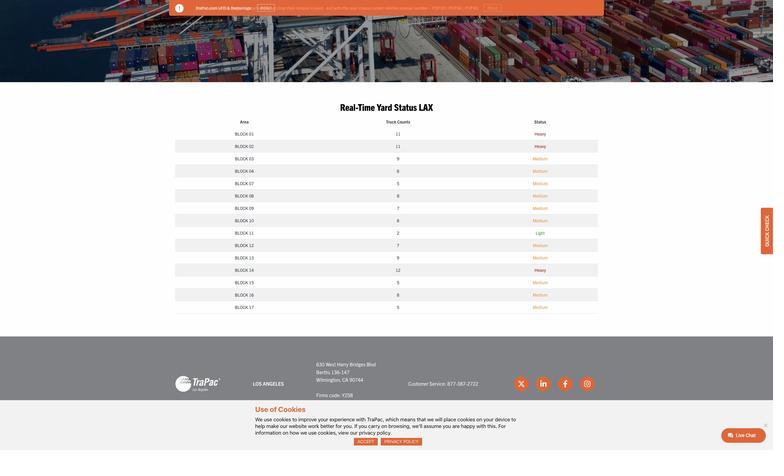 Task type: describe. For each thing, give the bounding box(es) containing it.
browsing,
[[389, 423, 411, 429]]

1 vertical spatial code:
[[326, 400, 338, 406]]

block for block 13
[[235, 255, 248, 260]]

0 horizontal spatial we
[[301, 430, 307, 436]]

medium for block 15
[[533, 280, 548, 285]]

block for block 11
[[235, 230, 248, 236]]

block 17
[[235, 305, 254, 310]]

2 horizontal spatial &
[[451, 438, 454, 443]]

387-
[[458, 381, 467, 387]]

wilmington,
[[316, 377, 341, 383]]

berths
[[316, 369, 330, 375]]

medium for block 04
[[533, 168, 548, 174]]

device
[[495, 417, 510, 423]]

of
[[270, 405, 277, 414]]

read for trapac.com lfd & demurrage
[[261, 5, 272, 11]]

real-time yard status lax
[[340, 101, 433, 113]]

which
[[386, 417, 399, 423]]

in
[[311, 5, 314, 10]]

block for block 17
[[235, 305, 248, 310]]

block 08
[[235, 193, 254, 198]]

demurrage
[[231, 5, 251, 10]]

2 cookies from the left
[[458, 417, 475, 423]]

truck counts
[[386, 119, 410, 124]]

9 for block 13
[[397, 255, 399, 260]]

block for block 12
[[235, 243, 248, 248]]

firms code:  y258 port code:  2704
[[316, 392, 353, 406]]

with left the
[[334, 5, 342, 10]]

11 for block 01
[[396, 131, 401, 137]]

2
[[397, 230, 399, 236]]

with left this.
[[477, 423, 486, 429]]

transaction
[[243, 5, 264, 10]]

accept link
[[354, 438, 378, 446]]

0 horizontal spatial privacy
[[385, 439, 402, 444]]

block for block 04
[[235, 168, 248, 174]]

bridges
[[350, 361, 366, 367]]

for
[[336, 423, 342, 429]]

terms
[[437, 438, 450, 443]]

pop45
[[465, 5, 478, 10]]

los angeles image
[[175, 375, 221, 392]]

10
[[249, 218, 254, 223]]

block for block 10
[[235, 218, 248, 223]]

2 your from the left
[[484, 417, 494, 423]]

footer containing 630 west harry bridges blvd
[[0, 337, 773, 450]]

safety & security link
[[382, 438, 421, 443]]

5 for block 07
[[397, 181, 399, 186]]

harry
[[337, 361, 349, 367]]

work
[[308, 423, 319, 429]]

877-
[[448, 381, 458, 387]]

2722
[[467, 381, 479, 387]]

0 horizontal spatial use
[[264, 417, 272, 423]]

privacy
[[359, 430, 376, 436]]

counts
[[397, 119, 410, 124]]

blvd
[[367, 361, 376, 367]]

read for pool chassis with a single transaction  do not drop pool chassis in yard -  exit with the pool chassis under relative release number -  pop20 / pop40 / pop45
[[488, 5, 498, 11]]

for
[[499, 423, 506, 429]]

630
[[316, 361, 325, 367]]

better
[[321, 423, 334, 429]]

|
[[421, 438, 423, 443]]

west
[[326, 361, 336, 367]]

rights
[[293, 438, 308, 443]]

08
[[249, 193, 254, 198]]

13
[[249, 255, 254, 260]]

2 pool from the left
[[350, 5, 358, 10]]

truck
[[386, 119, 396, 124]]

block 12
[[235, 243, 254, 248]]

make
[[266, 423, 279, 429]]

1 vertical spatial use
[[308, 430, 317, 436]]

11 for block 02
[[396, 143, 401, 149]]

solid image
[[175, 4, 184, 13]]

safety & security | legal terms & privacy
[[382, 438, 472, 443]]

customer service: 877-387-2722
[[408, 381, 479, 387]]

1 horizontal spatial 12
[[396, 267, 401, 273]]

trapac,
[[367, 417, 384, 423]]

safety
[[382, 438, 397, 443]]

17
[[249, 305, 254, 310]]

2 horizontal spatial on
[[477, 417, 482, 423]]

pool
[[287, 5, 295, 10]]

exit
[[326, 5, 333, 10]]

assume
[[424, 423, 442, 429]]

release
[[400, 5, 413, 10]]

8 for block 10
[[397, 218, 399, 223]]

147
[[341, 369, 350, 375]]

5 for block 15
[[397, 280, 399, 285]]

firms
[[316, 392, 328, 398]]

block 03
[[235, 156, 254, 161]]

medium for block 13
[[533, 255, 548, 260]]

6
[[397, 168, 399, 174]]

block 07
[[235, 181, 254, 186]]

pop40
[[449, 5, 462, 10]]

1 to from the left
[[293, 417, 297, 423]]

ca
[[342, 377, 348, 383]]

privacy policy
[[385, 439, 419, 444]]

accept
[[358, 439, 374, 444]]

number
[[414, 5, 428, 10]]

lfd
[[218, 5, 226, 10]]

privacy inside footer
[[455, 438, 472, 443]]

medium for block 17
[[533, 305, 548, 310]]

not
[[270, 5, 276, 10]]

this.
[[488, 423, 497, 429]]

block 16
[[235, 292, 254, 298]]

read link for trapac.com lfd & demurrage
[[257, 4, 275, 12]]

pop20
[[432, 5, 446, 10]]

no image
[[763, 422, 769, 428]]

do
[[265, 5, 269, 10]]

1 cookies from the left
[[274, 417, 291, 423]]

0 vertical spatial 12
[[249, 243, 254, 248]]

block for block 14
[[235, 267, 248, 273]]

0 vertical spatial status
[[394, 101, 417, 113]]

read link for pool chassis with a single transaction  do not drop pool chassis in yard -  exit with the pool chassis under relative release number -  pop20 / pop40 / pop45
[[484, 4, 502, 12]]

with up the if
[[356, 417, 366, 423]]

8 for block 08
[[397, 193, 399, 198]]

means
[[400, 417, 416, 423]]

privacy policy link
[[381, 438, 422, 446]]

medium for block 07
[[533, 181, 548, 186]]

block 10
[[235, 218, 254, 223]]

heavy for block 01
[[535, 131, 546, 137]]

are
[[453, 423, 460, 429]]

lax
[[419, 101, 433, 113]]

with left a on the left top of the page
[[219, 5, 227, 10]]

that
[[417, 417, 426, 423]]

experience
[[330, 417, 355, 423]]



Task type: vqa. For each thing, say whether or not it's contained in the screenshot.


Task type: locate. For each thing, give the bounding box(es) containing it.
9 for block 03
[[397, 156, 399, 161]]

pool right the
[[350, 5, 358, 10]]

pool
[[196, 5, 204, 10], [350, 5, 358, 10]]

2 chassis from the left
[[296, 5, 310, 10]]

block for block 02
[[235, 143, 248, 149]]

cookies up happy
[[458, 417, 475, 423]]

1 horizontal spatial cookies
[[458, 417, 475, 423]]

13 block from the top
[[235, 280, 248, 285]]

to up website
[[293, 417, 297, 423]]

2 vertical spatial heavy
[[535, 267, 546, 273]]

customer
[[408, 381, 429, 387]]

block up block 12 on the left of page
[[235, 230, 248, 236]]

code: right port
[[326, 400, 338, 406]]

2 9 from the top
[[397, 255, 399, 260]]

4 medium from the top
[[533, 193, 548, 198]]

9
[[397, 156, 399, 161], [397, 255, 399, 260]]

use
[[264, 417, 272, 423], [308, 430, 317, 436]]

- right number
[[429, 5, 431, 10]]

1 horizontal spatial -
[[429, 5, 431, 10]]

block left 02
[[235, 143, 248, 149]]

code: up 2704
[[329, 392, 341, 398]]

block left 13
[[235, 255, 248, 260]]

use down work
[[308, 430, 317, 436]]

medium for block 08
[[533, 193, 548, 198]]

view
[[338, 430, 349, 436]]

a
[[228, 5, 230, 10]]

block for block 16
[[235, 292, 248, 298]]

0 horizontal spatial cookies
[[274, 417, 291, 423]]

block left '15'
[[235, 280, 248, 285]]

& right safety
[[397, 438, 400, 443]]

footer
[[0, 337, 773, 450]]

on left device
[[477, 417, 482, 423]]

1 vertical spatial 11
[[396, 143, 401, 149]]

2 you from the left
[[443, 423, 451, 429]]

0 horizontal spatial pool
[[196, 5, 204, 10]]

your up better
[[318, 417, 328, 423]]

medium for block 09
[[533, 205, 548, 211]]

& right terms
[[451, 438, 454, 443]]

block left the 01
[[235, 131, 248, 137]]

check
[[764, 215, 770, 231]]

1 you from the left
[[359, 423, 367, 429]]

7 medium from the top
[[533, 243, 548, 248]]

0 vertical spatial we
[[427, 417, 434, 423]]

we up rights
[[301, 430, 307, 436]]

1 vertical spatial 9
[[397, 255, 399, 260]]

block 15
[[235, 280, 254, 285]]

carry
[[368, 423, 380, 429]]

2 vertical spatial 5
[[397, 305, 399, 310]]

5 block from the top
[[235, 181, 248, 186]]

90744
[[350, 377, 363, 383]]

0 horizontal spatial our
[[280, 423, 288, 429]]

on
[[477, 417, 482, 423], [382, 423, 387, 429], [283, 430, 288, 436]]

2 5 from the top
[[397, 280, 399, 285]]

read link
[[257, 4, 275, 12], [484, 4, 502, 12]]

los
[[253, 381, 262, 387]]

block left 17
[[235, 305, 248, 310]]

1 vertical spatial 12
[[396, 267, 401, 273]]

10 medium from the top
[[533, 292, 548, 298]]

04
[[249, 168, 254, 174]]

10 block from the top
[[235, 243, 248, 248]]

0 horizontal spatial on
[[283, 430, 288, 436]]

0 vertical spatial 11
[[396, 131, 401, 137]]

read left drop
[[261, 5, 272, 11]]

chassis left in
[[296, 5, 310, 10]]

9 down 2
[[397, 255, 399, 260]]

1 horizontal spatial you
[[443, 423, 451, 429]]

0 horizontal spatial to
[[293, 417, 297, 423]]

block for block 07
[[235, 181, 248, 186]]

0 horizontal spatial &
[[227, 5, 230, 10]]

1 9 from the top
[[397, 156, 399, 161]]

5
[[397, 181, 399, 186], [397, 280, 399, 285], [397, 305, 399, 310]]

block 01
[[235, 131, 254, 137]]

1 chassis from the left
[[205, 5, 218, 10]]

block left 08 at the top left
[[235, 193, 248, 198]]

improve
[[298, 417, 317, 423]]

website
[[289, 423, 307, 429]]

0 horizontal spatial read
[[261, 5, 272, 11]]

read link left drop
[[257, 4, 275, 12]]

1 - from the left
[[324, 5, 325, 10]]

2 read link from the left
[[484, 4, 502, 12]]

1 vertical spatial on
[[382, 423, 387, 429]]

2704
[[339, 400, 350, 406]]

read
[[261, 5, 272, 11], [488, 5, 498, 11]]

0 vertical spatial our
[[280, 423, 288, 429]]

/ left pop45
[[463, 5, 464, 10]]

1 horizontal spatial /
[[463, 5, 464, 10]]

1 vertical spatial 7
[[397, 243, 399, 248]]

relative
[[385, 5, 399, 10]]

block for block 01
[[235, 131, 248, 137]]

1 vertical spatial 5
[[397, 280, 399, 285]]

2 8 from the top
[[397, 218, 399, 223]]

all
[[285, 438, 292, 443]]

light
[[536, 230, 545, 236]]

8 block from the top
[[235, 218, 248, 223]]

2 medium from the top
[[533, 168, 548, 174]]

3 chassis from the left
[[359, 5, 372, 10]]

5 medium from the top
[[533, 205, 548, 211]]

8 for block 16
[[397, 292, 399, 298]]

5 for block 17
[[397, 305, 399, 310]]

3 5 from the top
[[397, 305, 399, 310]]

medium for block 03
[[533, 156, 548, 161]]

2 vertical spatial 11
[[249, 230, 254, 236]]

0 horizontal spatial /
[[447, 5, 448, 10]]

we up assume
[[427, 417, 434, 423]]

7 block from the top
[[235, 205, 248, 211]]

yard
[[377, 101, 392, 113]]

you
[[359, 423, 367, 429], [443, 423, 451, 429]]

1 read from the left
[[261, 5, 272, 11]]

0 vertical spatial use
[[264, 417, 272, 423]]

12 block from the top
[[235, 267, 248, 273]]

medium
[[533, 156, 548, 161], [533, 168, 548, 174], [533, 181, 548, 186], [533, 193, 548, 198], [533, 205, 548, 211], [533, 218, 548, 223], [533, 243, 548, 248], [533, 255, 548, 260], [533, 280, 548, 285], [533, 292, 548, 298], [533, 305, 548, 310]]

1 horizontal spatial chassis
[[296, 5, 310, 10]]

with
[[219, 5, 227, 10], [334, 5, 342, 10], [356, 417, 366, 423], [477, 423, 486, 429]]

1 horizontal spatial privacy
[[455, 438, 472, 443]]

medium for block 10
[[533, 218, 548, 223]]

we
[[427, 417, 434, 423], [301, 430, 307, 436]]

2 - from the left
[[429, 5, 431, 10]]

1 read link from the left
[[257, 4, 275, 12]]

cookies
[[278, 405, 306, 414]]

7 up 2
[[397, 205, 399, 211]]

privacy
[[455, 438, 472, 443], [385, 439, 402, 444]]

1 medium from the top
[[533, 156, 548, 161]]

0 vertical spatial 5
[[397, 181, 399, 186]]

0 horizontal spatial 12
[[249, 243, 254, 248]]

trapac.com lfd & demurrage
[[196, 5, 251, 10]]

6 medium from the top
[[533, 218, 548, 223]]

policy
[[377, 430, 391, 436]]

to
[[293, 417, 297, 423], [512, 417, 516, 423]]

block for block 15
[[235, 280, 248, 285]]

7 down 2
[[397, 243, 399, 248]]

block for block 09
[[235, 205, 248, 211]]

block left 14
[[235, 267, 248, 273]]

privacy down policy
[[385, 439, 402, 444]]

los angeles
[[253, 381, 284, 387]]

16
[[249, 292, 254, 298]]

block down block 11
[[235, 243, 248, 248]]

trapac
[[331, 438, 347, 443]]

3 8 from the top
[[397, 292, 399, 298]]

2 read from the left
[[488, 5, 498, 11]]

15 block from the top
[[235, 305, 248, 310]]

12
[[249, 243, 254, 248], [396, 267, 401, 273]]

block left "10"
[[235, 218, 248, 223]]

reserved.
[[309, 438, 330, 443]]

2 horizontal spatial chassis
[[359, 5, 372, 10]]

1 horizontal spatial use
[[308, 430, 317, 436]]

07
[[249, 181, 254, 186]]

block for block 03
[[235, 156, 248, 161]]

you right the if
[[359, 423, 367, 429]]

1 pool from the left
[[196, 5, 204, 10]]

3 block from the top
[[235, 156, 248, 161]]

block left 09
[[235, 205, 248, 211]]

-
[[324, 5, 325, 10], [429, 5, 431, 10]]

how
[[290, 430, 299, 436]]

7 for block 12
[[397, 243, 399, 248]]

your
[[318, 417, 328, 423], [484, 417, 494, 423]]

4 block from the top
[[235, 168, 248, 174]]

time
[[358, 101, 375, 113]]

cookies up make
[[274, 417, 291, 423]]

cookies,
[[318, 430, 337, 436]]

2 heavy from the top
[[535, 143, 546, 149]]

real-
[[340, 101, 358, 113]]

block left 16
[[235, 292, 248, 298]]

0 vertical spatial 9
[[397, 156, 399, 161]]

read link right pop45
[[484, 4, 502, 12]]

chassis
[[205, 5, 218, 10], [296, 5, 310, 10], [359, 5, 372, 10]]

& right lfd
[[227, 5, 230, 10]]

2 7 from the top
[[397, 243, 399, 248]]

read right pop45
[[488, 5, 498, 11]]

1 horizontal spatial on
[[382, 423, 387, 429]]

privacy down happy
[[455, 438, 472, 443]]

pool right solid "image"
[[196, 5, 204, 10]]

1 horizontal spatial your
[[484, 417, 494, 423]]

8 medium from the top
[[533, 255, 548, 260]]

block for block 08
[[235, 193, 248, 198]]

y258
[[342, 392, 353, 398]]

to right device
[[512, 417, 516, 423]]

area
[[240, 119, 249, 124]]

yard
[[315, 5, 323, 10]]

/ left pop40
[[447, 5, 448, 10]]

9 block from the top
[[235, 230, 248, 236]]

security
[[401, 438, 421, 443]]

block left 04
[[235, 168, 248, 174]]

1 horizontal spatial &
[[397, 438, 400, 443]]

0 horizontal spatial read link
[[257, 4, 275, 12]]

1 horizontal spatial pool
[[350, 5, 358, 10]]

0 horizontal spatial you
[[359, 423, 367, 429]]

we
[[255, 417, 263, 423]]

heavy for block 02
[[535, 143, 546, 149]]

1 8 from the top
[[397, 193, 399, 198]]

2 to from the left
[[512, 417, 516, 423]]

chassis left under
[[359, 5, 372, 10]]

block 02
[[235, 143, 254, 149]]

llc
[[348, 438, 355, 443]]

0 horizontal spatial your
[[318, 417, 328, 423]]

0 vertical spatial 7
[[397, 205, 399, 211]]

under
[[373, 5, 384, 10]]

1 / from the left
[[447, 5, 448, 10]]

1 horizontal spatial read
[[488, 5, 498, 11]]

6 block from the top
[[235, 193, 248, 198]]

3 medium from the top
[[533, 181, 548, 186]]

1 vertical spatial heavy
[[535, 143, 546, 149]]

medium for block 12
[[533, 243, 548, 248]]

single
[[231, 5, 242, 10]]

11 block from the top
[[235, 255, 248, 260]]

11 medium from the top
[[533, 305, 548, 310]]

block 09
[[235, 205, 254, 211]]

1 vertical spatial status
[[535, 119, 546, 124]]

0 vertical spatial 8
[[397, 193, 399, 198]]

14
[[249, 267, 254, 273]]

1 block from the top
[[235, 131, 248, 137]]

9 up 6 on the right top of the page
[[397, 156, 399, 161]]

0 vertical spatial code:
[[329, 392, 341, 398]]

angeles
[[263, 381, 284, 387]]

2 block from the top
[[235, 143, 248, 149]]

3 heavy from the top
[[535, 267, 546, 273]]

9 medium from the top
[[533, 280, 548, 285]]

1 5 from the top
[[397, 181, 399, 186]]

1 heavy from the top
[[535, 131, 546, 137]]

- left exit
[[324, 5, 325, 10]]

block 14
[[235, 267, 254, 273]]

0 horizontal spatial status
[[394, 101, 417, 113]]

help
[[255, 423, 265, 429]]

03
[[249, 156, 254, 161]]

if
[[354, 423, 357, 429]]

01
[[249, 131, 254, 137]]

our right make
[[280, 423, 288, 429]]

1 horizontal spatial status
[[535, 119, 546, 124]]

1 vertical spatial we
[[301, 430, 307, 436]]

use up make
[[264, 417, 272, 423]]

1 vertical spatial 8
[[397, 218, 399, 223]]

place
[[444, 417, 456, 423]]

happy
[[461, 423, 475, 429]]

0 horizontal spatial -
[[324, 5, 325, 10]]

you down the place
[[443, 423, 451, 429]]

service:
[[430, 381, 446, 387]]

1 your from the left
[[318, 417, 328, 423]]

block 04
[[235, 168, 254, 174]]

block left 03
[[235, 156, 248, 161]]

0 horizontal spatial chassis
[[205, 5, 218, 10]]

our down the if
[[350, 430, 358, 436]]

2023
[[360, 438, 370, 443]]

14 block from the top
[[235, 292, 248, 298]]

8
[[397, 193, 399, 198], [397, 218, 399, 223], [397, 292, 399, 298]]

1 horizontal spatial to
[[512, 417, 516, 423]]

1 horizontal spatial read link
[[484, 4, 502, 12]]

medium for block 16
[[533, 292, 548, 298]]

0 vertical spatial heavy
[[535, 131, 546, 137]]

information
[[255, 430, 281, 436]]

use of cookies we use cookies to improve your experience with trapac, which means that we will place cookies on your device to help make our website work better for you. if you carry on browsing, we'll assume you are happy with this. for information on how we use cookies, view our privacy policy
[[255, 405, 516, 436]]

2 vertical spatial on
[[283, 430, 288, 436]]

legal
[[424, 438, 436, 443]]

1 horizontal spatial our
[[350, 430, 358, 436]]

2 / from the left
[[463, 5, 464, 10]]

your up this.
[[484, 417, 494, 423]]

1 7 from the top
[[397, 205, 399, 211]]

chassis left lfd
[[205, 5, 218, 10]]

1 vertical spatial our
[[350, 430, 358, 436]]

heavy for block 14
[[535, 267, 546, 273]]

block left 07
[[235, 181, 248, 186]]

on up policy
[[382, 423, 387, 429]]

pool chassis with a single transaction  do not drop pool chassis in yard -  exit with the pool chassis under relative release number -  pop20 / pop40 / pop45
[[196, 5, 478, 10]]

2 vertical spatial 8
[[397, 292, 399, 298]]

1 horizontal spatial we
[[427, 417, 434, 423]]

09
[[249, 205, 254, 211]]

7 for block 09
[[397, 205, 399, 211]]

0 vertical spatial on
[[477, 417, 482, 423]]

on up 'all'
[[283, 430, 288, 436]]



